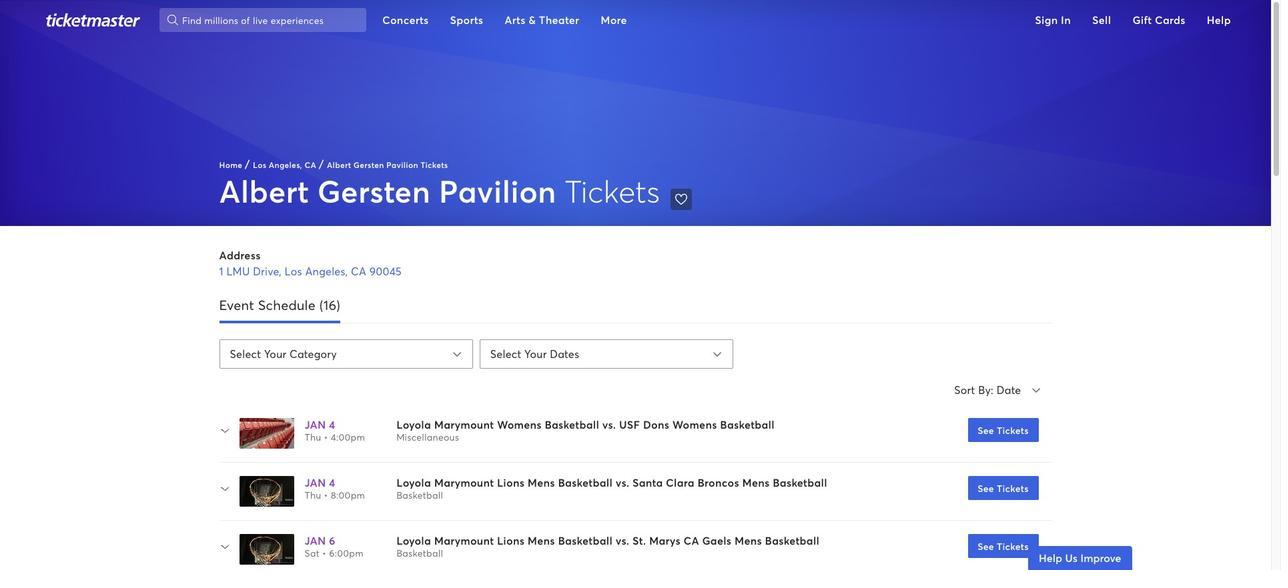 Task type: describe. For each thing, give the bounding box(es) containing it.
4 for loyola marymount lions mens basketball vs. santa clara broncos mens basketball
[[329, 476, 335, 490]]

event schedule (16) button
[[219, 285, 341, 324]]

albert for albert gersten pavilion tickets
[[327, 160, 351, 170]]

los angeles, ca link
[[253, 160, 316, 170]]

1 see tickets link from the top
[[968, 419, 1039, 443]]

ca for address
[[351, 264, 367, 278]]

ca for loyola marymount lions mens basketball vs. st. marys ca gaels mens basketball
[[684, 534, 699, 548]]

• for loyola marymount lions mens basketball vs. santa clara broncos mens basketball
[[324, 489, 328, 502]]

marys
[[649, 534, 681, 548]]

see tickets for basketball
[[978, 483, 1029, 495]]

loyola marymount womens basketball vs. usf dons womens basketball image
[[239, 419, 294, 449]]

marymount for loyola marymount lions mens basketball vs. st. marys ca gaels mens basketball
[[434, 534, 494, 548]]

sign
[[1035, 13, 1058, 27]]

dons
[[643, 418, 670, 432]]

90045
[[370, 264, 402, 278]]

see tickets link for basketball
[[968, 477, 1039, 501]]

&
[[529, 13, 536, 27]]

sell button
[[1082, 0, 1122, 40]]

your for category
[[264, 347, 287, 361]]

jan 4 thu • 8:00pm
[[305, 476, 365, 502]]

theater
[[539, 13, 579, 27]]

loyola marymount womens basketball vs. usf dons womens basketball miscellaneous
[[397, 418, 775, 444]]

menu bar containing concerts
[[372, 0, 638, 40]]

address 1 lmu drive , los angeles , ca 90045
[[219, 248, 402, 278]]

tickets for loyola marymount lions mens basketball vs. santa clara broncos mens basketball
[[997, 483, 1029, 495]]

gift cards link
[[1122, 0, 1197, 40]]

8:00pm
[[331, 489, 365, 502]]

marymount for loyola marymount lions mens basketball vs. santa clara broncos mens basketball
[[434, 476, 494, 490]]

albert gersten pavilion tickets
[[327, 160, 448, 170]]

see tickets link for mens
[[968, 535, 1039, 559]]

drive
[[253, 264, 279, 278]]

address
[[219, 248, 261, 262]]

pavilion for albert gersten pavilion tickets
[[387, 160, 418, 170]]

sort by: date
[[955, 383, 1022, 397]]

jan for loyola marymount lions mens basketball vs. st. marys ca gaels mens basketball
[[305, 534, 326, 548]]

1 see tickets from the top
[[978, 425, 1029, 437]]

los angeles, ca
[[253, 160, 316, 170]]

los inside breadcrumb navigation
[[253, 160, 267, 170]]

cards
[[1155, 13, 1186, 27]]

loyola marymount lions mens basketball vs. st. marys ca gaels mens basketball image
[[239, 535, 294, 565]]

by:
[[979, 383, 994, 397]]

tickets for loyola marymount womens basketball vs. usf dons womens basketball
[[997, 425, 1029, 437]]

loyola for loyola marymount lions mens basketball vs. st. marys ca gaels mens basketball
[[397, 534, 431, 548]]

sports
[[450, 13, 483, 27]]

Find millions of live experiences search field
[[160, 8, 366, 32]]

see tickets for mens
[[978, 541, 1029, 553]]

add to favorites image
[[676, 194, 688, 206]]

angeles
[[305, 264, 346, 278]]

concerts link
[[372, 0, 440, 40]]

ticketmaster tickets image
[[45, 13, 141, 27]]

usf
[[619, 418, 640, 432]]

in
[[1061, 13, 1071, 27]]

breadcrumb navigation
[[219, 157, 448, 172]]

• for loyola marymount womens basketball vs. usf dons womens basketball
[[324, 431, 328, 444]]

more button
[[590, 0, 638, 40]]

jan for loyola marymount womens basketball vs. usf dons womens basketball
[[305, 418, 326, 432]]

thu for loyola marymount lions mens basketball vs. santa clara broncos mens basketball
[[305, 489, 321, 502]]

tickets for loyola marymount lions mens basketball vs. st. marys ca gaels mens basketball
[[997, 541, 1029, 553]]

loyola marymount lions mens basketball vs. santa clara broncos mens basketball image
[[239, 477, 294, 507]]

loyola marymount lions mens basketball vs. st. marys ca gaels mens basketball basketball
[[397, 534, 820, 560]]

2 womens from the left
[[673, 418, 717, 432]]

dates
[[550, 347, 580, 361]]

select for select your dates
[[490, 347, 522, 361]]

home link
[[219, 160, 242, 170]]

your for dates
[[525, 347, 547, 361]]

st.
[[633, 534, 646, 548]]

arts
[[505, 13, 526, 27]]

date range image
[[717, 348, 728, 358]]

4 for loyola marymount womens basketball vs. usf dons womens basketball
[[329, 418, 335, 432]]

sign in button
[[1025, 0, 1082, 40]]

gift cards
[[1133, 13, 1186, 27]]

gift
[[1133, 13, 1152, 27]]

concerts
[[382, 13, 429, 27]]

select for select your category
[[230, 347, 261, 361]]

select your dates
[[490, 347, 580, 361]]

home
[[219, 160, 242, 170]]

1 , from the left
[[279, 264, 282, 278]]

sort
[[955, 383, 976, 397]]



Task type: vqa. For each thing, say whether or not it's contained in the screenshot.
City or Zip Code field
no



Task type: locate. For each thing, give the bounding box(es) containing it.
1 vertical spatial see
[[978, 483, 995, 495]]

• for loyola marymount lions mens basketball vs. st. marys ca gaels mens basketball
[[322, 547, 326, 560]]

2 horizontal spatial ca
[[684, 534, 699, 548]]

1 4 from the top
[[329, 418, 335, 432]]

1 horizontal spatial womens
[[673, 418, 717, 432]]

mens
[[528, 476, 555, 490], [743, 476, 770, 490], [528, 534, 555, 548], [735, 534, 762, 548]]

1 vertical spatial vs.
[[616, 476, 630, 490]]

ca inside the loyola marymount lions mens basketball vs. st. marys ca gaels mens basketball basketball
[[684, 534, 699, 548]]

1 horizontal spatial your
[[525, 347, 547, 361]]

1 vertical spatial •
[[324, 489, 328, 502]]

event schedule (16)
[[219, 296, 341, 314]]

tickets inside breadcrumb navigation
[[421, 160, 448, 170]]

ca right angeles,
[[305, 160, 316, 170]]

• inside jan 6 sat • 6:00pm
[[322, 547, 326, 560]]

loyola
[[397, 418, 431, 432], [397, 476, 431, 490], [397, 534, 431, 548]]

3 loyola from the top
[[397, 534, 431, 548]]

marymount inside loyola marymount lions mens basketball vs. santa clara broncos mens basketball basketball
[[434, 476, 494, 490]]

0 vertical spatial los
[[253, 160, 267, 170]]

1 horizontal spatial select
[[490, 347, 522, 361]]

2 see from the top
[[978, 483, 995, 495]]

sell
[[1093, 13, 1112, 27]]

0 vertical spatial ca
[[305, 160, 316, 170]]

0 horizontal spatial womens
[[497, 418, 542, 432]]

2 jan from the top
[[305, 476, 326, 490]]

sat
[[305, 547, 320, 560]]

1 marymount from the top
[[434, 418, 494, 432]]

1 vertical spatial 4
[[329, 476, 335, 490]]

jan left 8:00pm
[[305, 476, 326, 490]]

los right drive
[[285, 264, 302, 278]]

gaels
[[702, 534, 732, 548]]

0 horizontal spatial your
[[264, 347, 287, 361]]

thu left "4:00pm"
[[305, 431, 321, 444]]

2 4 from the top
[[329, 476, 335, 490]]

see tickets
[[978, 425, 1029, 437], [978, 483, 1029, 495], [978, 541, 1029, 553]]

0 vertical spatial see
[[978, 425, 995, 437]]

miscellaneous
[[397, 431, 459, 444]]

0 vertical spatial vs.
[[602, 418, 616, 432]]

lions for loyola marymount lions mens basketball vs. st. marys ca gaels mens basketball
[[497, 534, 525, 548]]

1 jan from the top
[[305, 418, 326, 432]]

your
[[264, 347, 287, 361], [525, 347, 547, 361]]

event
[[219, 296, 254, 314]]

0 vertical spatial •
[[324, 431, 328, 444]]

6:00pm
[[329, 547, 364, 560]]

3 see from the top
[[978, 541, 995, 553]]

,
[[279, 264, 282, 278], [346, 264, 348, 278]]

• inside 'jan 4 thu • 8:00pm'
[[324, 489, 328, 502]]

1 horizontal spatial ca
[[351, 264, 367, 278]]

gersten for albert gersten pavilion tickets
[[354, 160, 384, 170]]

loyola for loyola marymount womens basketball vs. usf dons womens basketball
[[397, 418, 431, 432]]

1 vertical spatial jan
[[305, 476, 326, 490]]

category
[[290, 347, 337, 361]]

jan inside jan 4 thu • 4:00pm
[[305, 418, 326, 432]]

4:00pm
[[331, 431, 365, 444]]

loyola marymount lions mens basketball vs. santa clara broncos mens basketball basketball
[[397, 476, 828, 502]]

3 see tickets link from the top
[[968, 535, 1039, 559]]

albert
[[327, 160, 351, 170], [219, 170, 309, 211]]

vs.
[[602, 418, 616, 432], [616, 476, 630, 490], [616, 534, 630, 548]]

•
[[324, 431, 328, 444], [324, 489, 328, 502], [322, 547, 326, 560]]

jan inside jan 6 sat • 6:00pm
[[305, 534, 326, 548]]

1 horizontal spatial los
[[285, 264, 302, 278]]

thu inside 'jan 4 thu • 8:00pm'
[[305, 489, 321, 502]]

gersten inside breadcrumb navigation
[[354, 160, 384, 170]]

2 marymount from the top
[[434, 476, 494, 490]]

1 loyola from the top
[[397, 418, 431, 432]]

0 vertical spatial lions
[[497, 476, 525, 490]]

select
[[230, 347, 261, 361], [490, 347, 522, 361]]

schedule
[[258, 296, 316, 314]]

thu inside jan 4 thu • 4:00pm
[[305, 431, 321, 444]]

marymount
[[434, 418, 494, 432], [434, 476, 494, 490], [434, 534, 494, 548]]

2 select from the left
[[490, 347, 522, 361]]

clara
[[666, 476, 695, 490]]

1 vertical spatial lions
[[497, 534, 525, 548]]

loyola inside loyola marymount lions mens basketball vs. santa clara broncos mens basketball basketball
[[397, 476, 431, 490]]

womens
[[497, 418, 542, 432], [673, 418, 717, 432]]

1 horizontal spatial ,
[[346, 264, 348, 278]]

vs. inside loyola marymount womens basketball vs. usf dons womens basketball miscellaneous
[[602, 418, 616, 432]]

0 horizontal spatial albert
[[219, 170, 309, 211]]

broncos
[[698, 476, 740, 490]]

6
[[329, 534, 336, 548]]

0 horizontal spatial select
[[230, 347, 261, 361]]

tickets
[[421, 160, 448, 170], [565, 171, 660, 211], [997, 425, 1029, 437], [997, 483, 1029, 495], [997, 541, 1029, 553]]

pavilion
[[387, 160, 418, 170], [439, 170, 556, 211]]

1 horizontal spatial menu bar
[[1025, 0, 1242, 40]]

1 vertical spatial thu
[[305, 489, 321, 502]]

ca
[[305, 160, 316, 170], [351, 264, 367, 278], [684, 534, 699, 548]]

• left 8:00pm
[[324, 489, 328, 502]]

2 vertical spatial see
[[978, 541, 995, 553]]

jan inside 'jan 4 thu • 8:00pm'
[[305, 476, 326, 490]]

vs. for st.
[[616, 534, 630, 548]]

1 vertical spatial see tickets link
[[968, 477, 1039, 501]]

2 menu bar from the left
[[1025, 0, 1242, 40]]

2 thu from the top
[[305, 489, 321, 502]]

2 , from the left
[[346, 264, 348, 278]]

los inside address 1 lmu drive , los angeles , ca 90045
[[285, 264, 302, 278]]

3 jan from the top
[[305, 534, 326, 548]]

2 vertical spatial see tickets link
[[968, 535, 1039, 559]]

1 menu bar from the left
[[372, 0, 638, 40]]

see tickets link
[[968, 419, 1039, 443], [968, 477, 1039, 501], [968, 535, 1039, 559]]

jan 4 thu • 4:00pm
[[305, 418, 365, 444]]

menu bar
[[372, 0, 638, 40], [1025, 0, 1242, 40]]

select left dates
[[490, 347, 522, 361]]

albert gersten pavilion
[[219, 170, 556, 211]]

thu for loyola marymount womens basketball vs. usf dons womens basketball
[[305, 431, 321, 444]]

gersten for albert gersten pavilion
[[317, 170, 431, 211]]

loyola inside the loyola marymount lions mens basketball vs. st. marys ca gaels mens basketball basketball
[[397, 534, 431, 548]]

help
[[1207, 13, 1231, 27]]

vs. for santa
[[616, 476, 630, 490]]

arts & theater link
[[494, 0, 590, 40]]

menu bar containing sign in
[[1025, 0, 1242, 40]]

your left category on the left of page
[[264, 347, 287, 361]]

vs. left usf
[[602, 418, 616, 432]]

1 vertical spatial marymount
[[434, 476, 494, 490]]

lions inside loyola marymount lions mens basketball vs. santa clara broncos mens basketball basketball
[[497, 476, 525, 490]]

0 vertical spatial 4
[[329, 418, 335, 432]]

vs. inside loyola marymount lions mens basketball vs. santa clara broncos mens basketball basketball
[[616, 476, 630, 490]]

0 vertical spatial see tickets
[[978, 425, 1029, 437]]

ca inside breadcrumb navigation
[[305, 160, 316, 170]]

0 vertical spatial jan
[[305, 418, 326, 432]]

loyola for loyola marymount lions mens basketball vs. santa clara broncos mens basketball
[[397, 476, 431, 490]]

ca left "gaels"
[[684, 534, 699, 548]]

1
[[219, 264, 223, 278]]

0 vertical spatial marymount
[[434, 418, 494, 432]]

jan 6 sat • 6:00pm
[[305, 534, 364, 560]]

vs. left santa
[[616, 476, 630, 490]]

option
[[485, 348, 728, 451]]

(16)
[[320, 296, 341, 314]]

lions for loyola marymount lions mens basketball vs. santa clara broncos mens basketball
[[497, 476, 525, 490]]

loyola inside loyola marymount womens basketball vs. usf dons womens basketball miscellaneous
[[397, 418, 431, 432]]

1 womens from the left
[[497, 418, 542, 432]]

2 vertical spatial see tickets
[[978, 541, 1029, 553]]

more
[[601, 13, 627, 27]]

4 inside jan 4 thu • 4:00pm
[[329, 418, 335, 432]]

jan
[[305, 418, 326, 432], [305, 476, 326, 490], [305, 534, 326, 548]]

3 marymount from the top
[[434, 534, 494, 548]]

2 vertical spatial •
[[322, 547, 326, 560]]

1 vertical spatial loyola
[[397, 476, 431, 490]]

2 vertical spatial jan
[[305, 534, 326, 548]]

2 see tickets link from the top
[[968, 477, 1039, 501]]

thu
[[305, 431, 321, 444], [305, 489, 321, 502]]

0 horizontal spatial pavilion
[[387, 160, 418, 170]]

4 down "4:00pm"
[[329, 476, 335, 490]]

angeles,
[[269, 160, 302, 170]]

ca left '90045'
[[351, 264, 367, 278]]

0 horizontal spatial ca
[[305, 160, 316, 170]]

2 lions from the top
[[497, 534, 525, 548]]

4
[[329, 418, 335, 432], [329, 476, 335, 490]]

2 loyola from the top
[[397, 476, 431, 490]]

date
[[997, 383, 1022, 397]]

vs. inside the loyola marymount lions mens basketball vs. st. marys ca gaels mens basketball basketball
[[616, 534, 630, 548]]

1 lions from the top
[[497, 476, 525, 490]]

1 vertical spatial ca
[[351, 264, 367, 278]]

• left "4:00pm"
[[324, 431, 328, 444]]

, left '90045'
[[346, 264, 348, 278]]

0 horizontal spatial los
[[253, 160, 267, 170]]

0 vertical spatial loyola
[[397, 418, 431, 432]]

1 vertical spatial see tickets
[[978, 483, 1029, 495]]

1 select from the left
[[230, 347, 261, 361]]

see for mens
[[978, 541, 995, 553]]

jan left '6'
[[305, 534, 326, 548]]

1 your from the left
[[264, 347, 287, 361]]

0 horizontal spatial menu bar
[[372, 0, 638, 40]]

1 see from the top
[[978, 425, 995, 437]]

santa
[[633, 476, 663, 490]]

1 horizontal spatial albert
[[327, 160, 351, 170]]

jan left "4:00pm"
[[305, 418, 326, 432]]

albert for albert gersten pavilion
[[219, 170, 309, 211]]

3 see tickets from the top
[[978, 541, 1029, 553]]

albert gersten pavilion tickets link
[[327, 160, 448, 170]]

2 vertical spatial ca
[[684, 534, 699, 548]]

ca inside address 1 lmu drive , los angeles , ca 90045
[[351, 264, 367, 278]]

see
[[978, 425, 995, 437], [978, 483, 995, 495], [978, 541, 995, 553]]

marymount for loyola marymount womens basketball vs. usf dons womens basketball
[[434, 418, 494, 432]]

2 your from the left
[[525, 347, 547, 361]]

0 vertical spatial see tickets link
[[968, 419, 1039, 443]]

arts & theater
[[505, 13, 579, 27]]

select your category
[[230, 347, 337, 361]]

1 thu from the top
[[305, 431, 321, 444]]

gersten
[[354, 160, 384, 170], [317, 170, 431, 211]]

marymount inside the loyola marymount lions mens basketball vs. st. marys ca gaels mens basketball basketball
[[434, 534, 494, 548]]

basketball
[[545, 418, 599, 432], [720, 418, 775, 432], [558, 476, 613, 490], [773, 476, 828, 490], [397, 489, 443, 502], [558, 534, 613, 548], [765, 534, 820, 548], [397, 547, 443, 560]]

0 horizontal spatial ,
[[279, 264, 282, 278]]

lmu
[[227, 264, 250, 278]]

• inside jan 4 thu • 4:00pm
[[324, 431, 328, 444]]

los left angeles,
[[253, 160, 267, 170]]

jan for loyola marymount lions mens basketball vs. santa clara broncos mens basketball
[[305, 476, 326, 490]]

lions
[[497, 476, 525, 490], [497, 534, 525, 548]]

4 up 'jan 4 thu • 8:00pm'
[[329, 418, 335, 432]]

see for basketball
[[978, 483, 995, 495]]

marymount inside loyola marymount womens basketball vs. usf dons womens basketball miscellaneous
[[434, 418, 494, 432]]

2 see tickets from the top
[[978, 483, 1029, 495]]

los
[[253, 160, 267, 170], [285, 264, 302, 278]]

help link
[[1197, 0, 1242, 40]]

sports link
[[440, 0, 494, 40]]

1 vertical spatial los
[[285, 264, 302, 278]]

• right sat
[[322, 547, 326, 560]]

sign in
[[1035, 13, 1071, 27]]

2 vertical spatial vs.
[[616, 534, 630, 548]]

4 inside 'jan 4 thu • 8:00pm'
[[329, 476, 335, 490]]

0 vertical spatial thu
[[305, 431, 321, 444]]

1 horizontal spatial pavilion
[[439, 170, 556, 211]]

, up event schedule (16) button
[[279, 264, 282, 278]]

thu left 8:00pm
[[305, 489, 321, 502]]

2 vertical spatial loyola
[[397, 534, 431, 548]]

albert inside breadcrumb navigation
[[327, 160, 351, 170]]

pavilion inside breadcrumb navigation
[[387, 160, 418, 170]]

lions inside the loyola marymount lions mens basketball vs. st. marys ca gaels mens basketball basketball
[[497, 534, 525, 548]]

pavilion for albert gersten pavilion
[[439, 170, 556, 211]]

vs. left st.
[[616, 534, 630, 548]]

select down event
[[230, 347, 261, 361]]

your left dates
[[525, 347, 547, 361]]

2 vertical spatial marymount
[[434, 534, 494, 548]]



